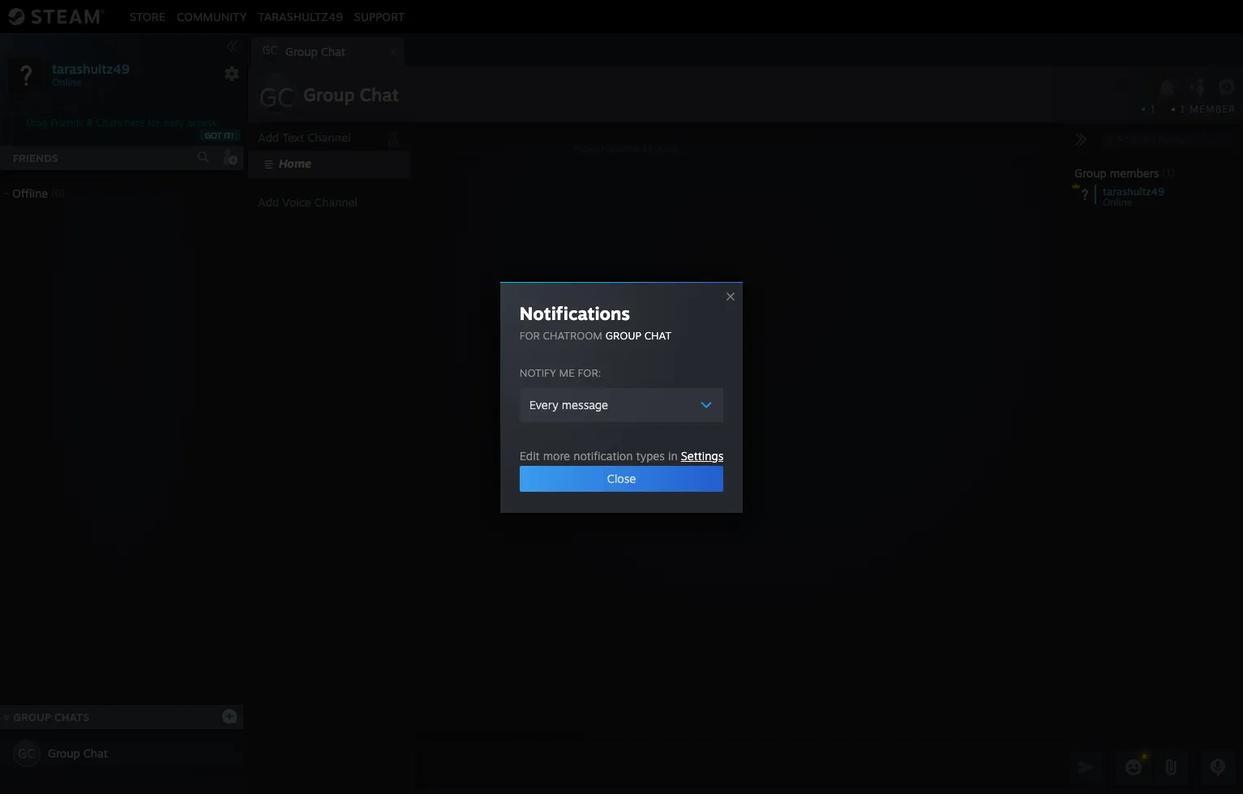 Task type: locate. For each thing, give the bounding box(es) containing it.
0 vertical spatial add
[[258, 131, 279, 144]]

0 vertical spatial for
[[148, 117, 160, 129]]

1 horizontal spatial for
[[520, 329, 540, 342]]

support
[[354, 9, 405, 23]]

here
[[125, 117, 145, 129]]

for
[[148, 117, 160, 129], [520, 329, 540, 342]]

0 vertical spatial channel
[[308, 131, 351, 144]]

easy
[[163, 117, 184, 129]]

1 vertical spatial tarashultz49
[[52, 60, 130, 77]]

channel right 'text'
[[308, 131, 351, 144]]

chats right collapse chats list icon
[[54, 711, 90, 724]]

1 horizontal spatial tarashultz49
[[258, 9, 343, 23]]

support link
[[349, 9, 411, 23]]

tarashultz49 link
[[252, 9, 349, 23]]

1
[[1150, 103, 1156, 115], [1180, 103, 1186, 115]]

chat
[[321, 45, 346, 58], [360, 84, 399, 105], [645, 329, 672, 342], [83, 747, 108, 761]]

add for add text channel
[[258, 131, 279, 144]]

add for add voice channel
[[258, 195, 279, 209]]

1 for 1 member
[[1180, 103, 1186, 115]]

add a friend image
[[221, 148, 238, 166]]

types
[[636, 449, 665, 463]]

tarashultz49 down the members
[[1103, 185, 1165, 198]]

every message
[[529, 398, 608, 412]]

0 horizontal spatial chats
[[54, 711, 90, 724]]

gc down tarashultz49 link at left
[[262, 43, 278, 57]]

0 horizontal spatial tarashultz49
[[52, 60, 130, 77]]

voice
[[282, 195, 311, 209]]

1 1 from the left
[[1150, 103, 1156, 115]]

channel right voice
[[315, 195, 358, 209]]

channel for add voice channel
[[315, 195, 358, 209]]

gc
[[262, 43, 278, 57], [259, 81, 294, 114], [18, 746, 36, 762]]

1 vertical spatial add
[[258, 195, 279, 209]]

1 add from the top
[[258, 131, 279, 144]]

notification
[[574, 449, 633, 463]]

add
[[258, 131, 279, 144], [258, 195, 279, 209]]

2 1 from the left
[[1180, 103, 1186, 115]]

2 vertical spatial tarashultz49
[[1103, 185, 1165, 198]]

notify
[[520, 366, 556, 379]]

chat inside gc group chat
[[321, 45, 346, 58]]

0 vertical spatial chats
[[96, 117, 122, 129]]

for right here
[[148, 117, 160, 129]]

add text channel
[[258, 131, 351, 144]]

send special image
[[1161, 758, 1181, 778]]

friends down drag
[[13, 152, 58, 165]]

friends left &
[[50, 117, 83, 129]]

notify me for:
[[520, 366, 601, 379]]

store
[[130, 9, 165, 23]]

me
[[559, 366, 575, 379]]

&
[[86, 117, 93, 129]]

tarashultz49 up &
[[52, 60, 130, 77]]

None text field
[[415, 748, 1065, 788]]

tarashultz49 up gc group chat
[[258, 9, 343, 23]]

channel
[[308, 131, 351, 144], [315, 195, 358, 209]]

1 horizontal spatial chats
[[96, 117, 122, 129]]

gc up 'text'
[[259, 81, 294, 114]]

online
[[1103, 196, 1133, 208]]

1 vertical spatial channel
[[315, 195, 358, 209]]

1 up filter by name text field
[[1150, 103, 1156, 115]]

1 vertical spatial for
[[520, 329, 540, 342]]

1 horizontal spatial group chat
[[303, 84, 399, 105]]

tarashultz49
[[258, 9, 343, 23], [52, 60, 130, 77], [1103, 185, 1165, 198]]

1 left 'member'
[[1180, 103, 1186, 115]]

0 horizontal spatial 1
[[1150, 103, 1156, 115]]

home
[[279, 157, 311, 170]]

manage notification settings image
[[1157, 79, 1177, 97]]

gc down collapse chats list icon
[[18, 746, 36, 762]]

chatroom
[[543, 329, 603, 342]]

group chat down group chats
[[48, 747, 108, 761]]

add left voice
[[258, 195, 279, 209]]

friends
[[50, 117, 83, 129], [13, 152, 58, 165]]

chats
[[96, 117, 122, 129], [54, 711, 90, 724]]

group chat
[[303, 84, 399, 105], [48, 747, 108, 761]]

2 add from the top
[[258, 195, 279, 209]]

group inside notifications for chatroom group chat
[[606, 329, 641, 342]]

for up notify
[[520, 329, 540, 342]]

more
[[543, 449, 570, 463]]

1 horizontal spatial 1
[[1180, 103, 1186, 115]]

notifications
[[520, 302, 630, 324]]

chats right &
[[96, 117, 122, 129]]

offline
[[12, 187, 48, 200]]

add left 'text'
[[258, 131, 279, 144]]

group chat up unpin channel list image
[[303, 84, 399, 105]]

november
[[601, 143, 640, 153]]

1 vertical spatial group chat
[[48, 747, 108, 761]]

0 vertical spatial gc
[[262, 43, 278, 57]]

group
[[286, 45, 318, 58], [303, 84, 355, 105], [1075, 166, 1107, 180], [606, 329, 641, 342], [13, 711, 51, 724], [48, 747, 80, 761]]

edit
[[520, 449, 540, 463]]

1 vertical spatial chats
[[54, 711, 90, 724]]

0 vertical spatial group chat
[[303, 84, 399, 105]]



Task type: describe. For each thing, give the bounding box(es) containing it.
access
[[187, 117, 217, 129]]

gc group chat
[[262, 43, 346, 58]]

member
[[1190, 103, 1236, 115]]

0 vertical spatial friends
[[50, 117, 83, 129]]

create a group chat image
[[221, 708, 238, 725]]

close button
[[520, 466, 724, 492]]

drag
[[26, 117, 48, 129]]

friday,
[[574, 143, 599, 153]]

invite a friend to this group chat image
[[1187, 77, 1208, 98]]

close
[[607, 472, 636, 485]]

add voice channel
[[258, 195, 358, 209]]

settings
[[681, 449, 724, 463]]

tarashultz49 online
[[1103, 185, 1165, 208]]

0 horizontal spatial for
[[148, 117, 160, 129]]

1 for 1
[[1150, 103, 1156, 115]]

for inside notifications for chatroom group chat
[[520, 329, 540, 342]]

gc inside gc group chat
[[262, 43, 278, 57]]

manage group chat settings image
[[1218, 79, 1239, 99]]

community link
[[171, 9, 252, 23]]

community
[[177, 9, 247, 23]]

in
[[668, 449, 678, 463]]

message
[[562, 398, 608, 412]]

channel for add text channel
[[308, 131, 351, 144]]

submit image
[[1076, 757, 1097, 778]]

chat inside notifications for chatroom group chat
[[645, 329, 672, 342]]

1 member
[[1180, 103, 1236, 115]]

0 horizontal spatial group chat
[[48, 747, 108, 761]]

1 vertical spatial gc
[[259, 81, 294, 114]]

friday, november 17, 2023
[[574, 143, 677, 153]]

for:
[[578, 366, 601, 379]]

collapse member list image
[[1075, 133, 1088, 146]]

manage friends list settings image
[[224, 66, 240, 82]]

2 horizontal spatial tarashultz49
[[1103, 185, 1165, 198]]

group inside gc group chat
[[286, 45, 318, 58]]

Filter by Name text field
[[1097, 130, 1237, 151]]

unpin channel list image
[[383, 127, 404, 148]]

0 vertical spatial tarashultz49
[[258, 9, 343, 23]]

store link
[[124, 9, 171, 23]]

2 vertical spatial gc
[[18, 746, 36, 762]]

search my friends list image
[[196, 150, 211, 165]]

edit more notification types in settings
[[520, 449, 724, 463]]

close this tab image
[[385, 47, 401, 57]]

2023
[[657, 143, 677, 153]]

text
[[282, 131, 304, 144]]

notifications for chatroom group chat
[[520, 302, 672, 342]]

every
[[529, 398, 559, 412]]

collapse chats list image
[[0, 714, 19, 721]]

drag friends & chats here for easy access
[[26, 117, 217, 129]]

17,
[[643, 143, 654, 153]]

group members
[[1075, 166, 1160, 180]]

group chats
[[13, 711, 90, 724]]

members
[[1110, 166, 1160, 180]]

1 vertical spatial friends
[[13, 152, 58, 165]]



Task type: vqa. For each thing, say whether or not it's contained in the screenshot.
Close button
yes



